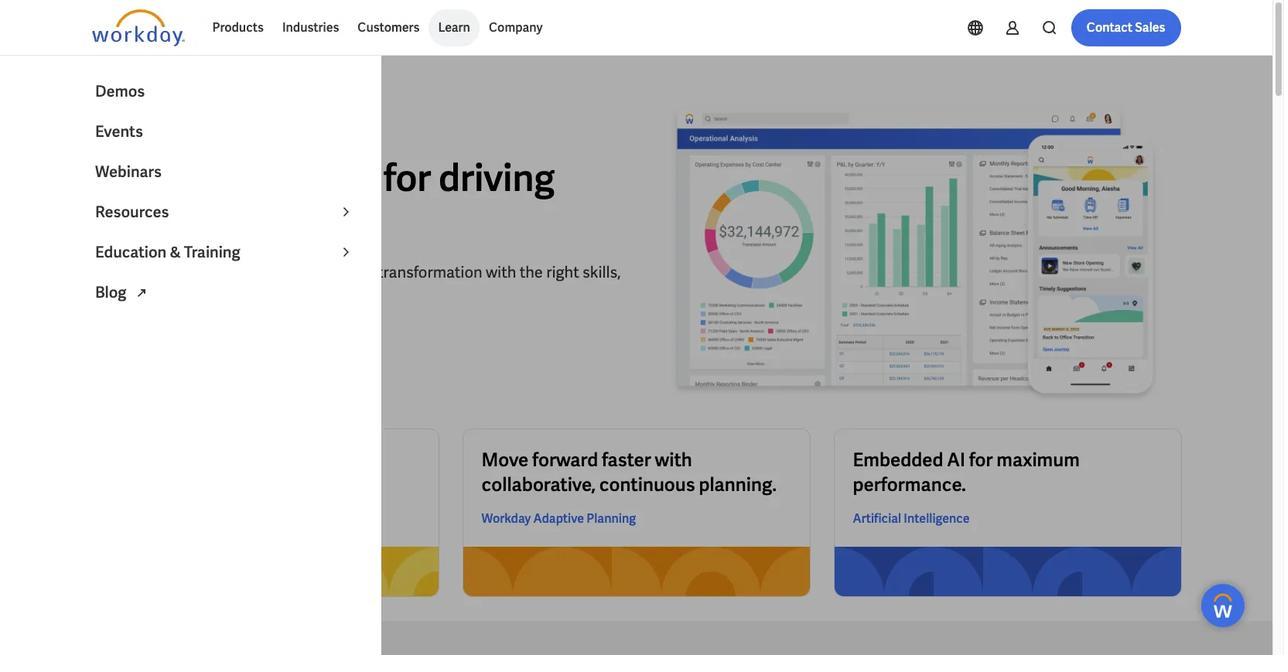 Task type: vqa. For each thing, say whether or not it's contained in the screenshot.
Products
yes



Task type: locate. For each thing, give the bounding box(es) containing it.
maximum
[[997, 448, 1080, 472]]

sales
[[1135, 19, 1165, 36]]

1 horizontal spatial digital
[[331, 262, 374, 282]]

with
[[486, 262, 516, 282], [655, 448, 692, 472]]

for inside get the roadmap for driving digital growth.
[[383, 154, 431, 202]]

1 horizontal spatial with
[[655, 448, 692, 472]]

0 vertical spatial for
[[383, 154, 431, 202]]

0 horizontal spatial digital
[[92, 197, 197, 245]]

digital for growth.
[[92, 197, 197, 245]]

workday adaptive planning
[[482, 511, 636, 527]]

1 vertical spatial for
[[220, 262, 239, 282]]

1 horizontal spatial for
[[383, 154, 431, 202]]

skills,
[[583, 262, 621, 282]]

1 vertical spatial the
[[520, 262, 543, 282]]

contact
[[1087, 19, 1133, 36]]

education & training
[[95, 242, 240, 262]]

with left right
[[486, 262, 516, 282]]

intelligence
[[904, 511, 970, 527]]

0 vertical spatial the
[[161, 154, 218, 202]]

right
[[546, 262, 579, 282]]

the inside get the roadmap for driving digital growth.
[[161, 154, 218, 202]]

learn
[[438, 19, 470, 36]]

webinars link
[[86, 152, 364, 192]]

planning.
[[699, 473, 777, 497]]

&
[[170, 242, 181, 262]]

the down the events link
[[161, 154, 218, 202]]

for
[[383, 154, 431, 202], [220, 262, 239, 282], [969, 448, 993, 472]]

products
[[212, 19, 264, 36]]

demos
[[95, 81, 145, 101]]

0 horizontal spatial for
[[220, 262, 239, 282]]

ai
[[947, 448, 965, 472]]

adaptive
[[533, 511, 584, 527]]

for inside the embedded ai for maximum performance.
[[969, 448, 993, 472]]

demos link
[[86, 71, 364, 111]]

1 horizontal spatial the
[[520, 262, 543, 282]]

learn button
[[429, 9, 480, 46]]

the
[[161, 154, 218, 202], [520, 262, 543, 282]]

0 vertical spatial with
[[486, 262, 516, 282]]

customers
[[358, 19, 420, 36]]

blog link
[[86, 272, 364, 313]]

for for performance.
[[969, 448, 993, 472]]

2 vertical spatial for
[[969, 448, 993, 472]]

the inside explore resources for speeding up digital transformation with the right skills, resources, and budget.
[[520, 262, 543, 282]]

resources
[[147, 262, 216, 282]]

embedded ai for maximum performance.
[[853, 448, 1080, 497]]

driving
[[439, 154, 555, 202]]

with up continuous
[[655, 448, 692, 472]]

1 vertical spatial digital
[[331, 262, 374, 282]]

continuous
[[599, 473, 695, 497]]

resources button
[[86, 192, 364, 232]]

digital inside explore resources for speeding up digital transformation with the right skills, resources, and budget.
[[331, 262, 374, 282]]

desktop view of financial management operational analysis dashboard showing operating expenses by cost center and mobile view of human capital management home screen showing suggested tasks and announcements. image
[[649, 105, 1181, 405]]

0 horizontal spatial the
[[161, 154, 218, 202]]

the left right
[[520, 262, 543, 282]]

artificial intelligence link
[[853, 510, 970, 528]]

workday
[[482, 511, 531, 527]]

growth.
[[205, 197, 334, 245]]

for inside explore resources for speeding up digital transformation with the right skills, resources, and budget.
[[220, 262, 239, 282]]

1 vertical spatial with
[[655, 448, 692, 472]]

digital
[[92, 197, 197, 245], [331, 262, 374, 282]]

2 horizontal spatial for
[[969, 448, 993, 472]]

education
[[95, 242, 167, 262]]

0 vertical spatial digital
[[92, 197, 197, 245]]

digital inside get the roadmap for driving digital growth.
[[92, 197, 197, 245]]

0 horizontal spatial with
[[486, 262, 516, 282]]

move
[[482, 448, 529, 472]]



Task type: describe. For each thing, give the bounding box(es) containing it.
go to the homepage image
[[92, 9, 184, 46]]

company
[[489, 19, 543, 36]]

get the roadmap for driving digital growth.
[[92, 154, 555, 245]]

events link
[[86, 111, 364, 152]]

explore
[[92, 262, 144, 282]]

up
[[310, 262, 328, 282]]

digital for transformation
[[331, 262, 374, 282]]

industries
[[282, 19, 339, 36]]

resources,
[[92, 284, 164, 304]]

industries button
[[273, 9, 348, 46]]

events
[[95, 121, 143, 142]]

with inside explore resources for speeding up digital transformation with the right skills, resources, and budget.
[[486, 262, 516, 282]]

opens in a new tab image
[[132, 284, 151, 303]]

with inside move forward faster with collaborative, continuous planning.
[[655, 448, 692, 472]]

transformation
[[378, 262, 482, 282]]

for for up
[[220, 262, 239, 282]]

speeding
[[242, 262, 306, 282]]

contact sales link
[[1071, 9, 1181, 46]]

education & training button
[[86, 232, 364, 272]]

company button
[[480, 9, 552, 46]]

training
[[184, 242, 240, 262]]

contact sales
[[1087, 19, 1165, 36]]

artificial
[[853, 511, 901, 527]]

workday adaptive planning link
[[482, 510, 636, 528]]

forward
[[532, 448, 598, 472]]

embedded
[[853, 448, 943, 472]]

resources
[[95, 202, 169, 222]]

faster
[[602, 448, 651, 472]]

blog
[[95, 282, 129, 302]]

customers button
[[348, 9, 429, 46]]

and
[[167, 284, 194, 304]]

roadmap
[[225, 154, 376, 202]]

webinars
[[95, 162, 162, 182]]

artificial intelligence
[[853, 511, 970, 527]]

performance.
[[853, 473, 966, 497]]

move forward faster with collaborative, continuous planning.
[[482, 448, 777, 497]]

planning
[[587, 511, 636, 527]]

collaborative,
[[482, 473, 596, 497]]

budget.
[[197, 284, 250, 304]]

get
[[92, 154, 154, 202]]

products button
[[203, 9, 273, 46]]

explore resources for speeding up digital transformation with the right skills, resources, and budget.
[[92, 262, 621, 304]]



